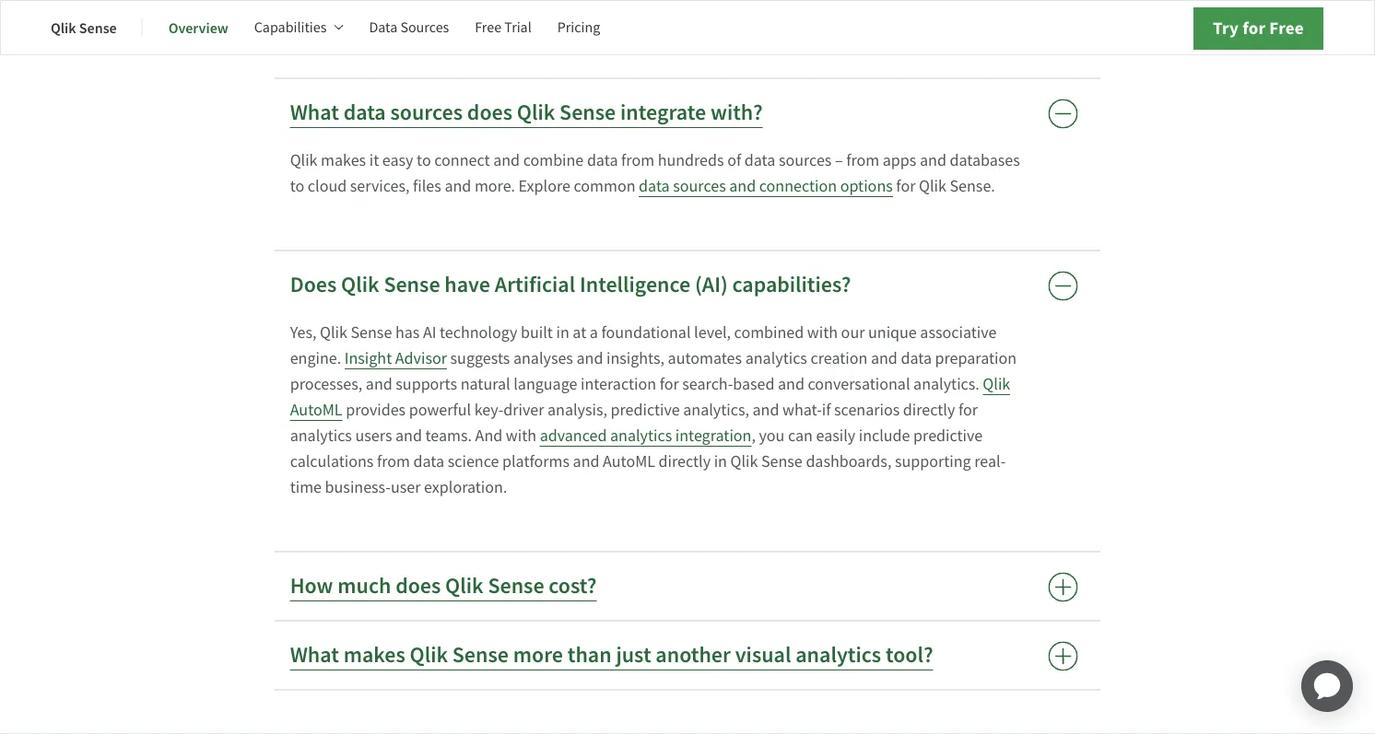 Task type: locate. For each thing, give the bounding box(es) containing it.
directly down integration
[[659, 451, 711, 472]]

qlik inside what makes qlik sense more than just another visual analytics tool? dropdown button
[[410, 642, 448, 671]]

from up common
[[621, 150, 654, 171]]

1 what from the top
[[290, 99, 339, 128]]

in inside , you can easily include predictive calculations from data science platforms and automl directly in qlik sense dashboards, supporting real- time business-user exploration.
[[714, 451, 727, 472]]

0 vertical spatial makes
[[321, 150, 366, 171]]

qlik inside qlik sense link
[[51, 18, 76, 37]]

foundational
[[601, 322, 691, 343]]

automl
[[290, 400, 342, 421], [603, 451, 655, 472]]

dashboards,
[[806, 451, 892, 472]]

0 vertical spatial does
[[467, 99, 512, 128]]

0 horizontal spatial predictive
[[611, 400, 680, 421]]

and down the connect
[[445, 176, 471, 197]]

what for what data sources does qlik sense integrate with?
[[290, 99, 339, 128]]

to left the cloud
[[290, 176, 304, 197]]

what down how
[[290, 642, 339, 671]]

predictive up advanced analytics integration
[[611, 400, 680, 421]]

to up files
[[417, 150, 431, 171]]

0 horizontal spatial to
[[290, 176, 304, 197]]

and inside , you can easily include predictive calculations from data science platforms and automl directly in qlik sense dashboards, supporting real- time business-user exploration.
[[573, 451, 600, 472]]

data sources link
[[369, 6, 449, 50]]

sense
[[79, 18, 117, 37], [560, 99, 616, 128], [384, 271, 440, 300], [351, 322, 392, 343], [761, 451, 803, 472], [488, 572, 544, 601], [452, 642, 509, 671]]

sources up easy at the top left of page
[[390, 99, 463, 128]]

for inside provides powerful key-driver analysis, predictive analytics, and what-if scenarios directly for analytics users and teams. and with
[[958, 400, 978, 421]]

2 vertical spatial sources
[[673, 176, 726, 197]]

provides
[[346, 400, 406, 421]]

a
[[590, 322, 598, 343]]

does right the much
[[396, 572, 441, 601]]

data up it
[[343, 99, 386, 128]]

qlik makes it easy to connect and combine data from hundreds of data sources – from apps and databases to cloud services, files and more. explore common
[[290, 150, 1020, 197]]

qlik inside qlik makes it easy to connect and combine data from hundreds of data sources – from apps and databases to cloud services, files and more. explore common
[[290, 150, 318, 171]]

for right the try
[[1243, 16, 1266, 40]]

does inside dropdown button
[[396, 572, 441, 601]]

makes down the much
[[343, 642, 405, 671]]

does
[[467, 99, 512, 128], [396, 572, 441, 601]]

integration
[[675, 425, 752, 447]]

much
[[338, 572, 391, 601]]

directly inside , you can easily include predictive calculations from data science platforms and automl directly in qlik sense dashboards, supporting real- time business-user exploration.
[[659, 451, 711, 472]]

what makes qlik sense more than just another visual analytics tool? button
[[275, 622, 1100, 690]]

0 vertical spatial to
[[417, 150, 431, 171]]

1 vertical spatial in
[[714, 451, 727, 472]]

0 vertical spatial sources
[[390, 99, 463, 128]]

directly down 'analytics.'
[[903, 400, 955, 421]]

predictive up the supporting
[[913, 425, 983, 447]]

for left search-
[[660, 374, 679, 395]]

does inside dropdown button
[[467, 99, 512, 128]]

with
[[807, 322, 838, 343], [506, 425, 536, 447]]

0 horizontal spatial directly
[[659, 451, 711, 472]]

qlik automl link
[[290, 374, 1010, 422]]

processes,
[[290, 374, 362, 395]]

sense inside does qlik sense have artificial intelligence (ai) capabilities? dropdown button
[[384, 271, 440, 300]]

overview link
[[168, 6, 228, 50]]

easy
[[382, 150, 413, 171]]

capabilities
[[254, 18, 327, 37]]

automl down "processes,"
[[290, 400, 342, 421]]

makes up the cloud
[[321, 150, 366, 171]]

makes inside qlik makes it easy to connect and combine data from hundreds of data sources – from apps and databases to cloud services, files and more. explore common
[[321, 150, 366, 171]]

ai
[[423, 322, 436, 343]]

1 vertical spatial predictive
[[913, 425, 983, 447]]

data
[[343, 99, 386, 128], [587, 150, 618, 171], [745, 150, 775, 171], [639, 176, 670, 197], [901, 348, 932, 369], [413, 451, 444, 472]]

1 vertical spatial what
[[290, 642, 339, 671]]

1 vertical spatial directly
[[659, 451, 711, 472]]

makes inside dropdown button
[[343, 642, 405, 671]]

analytics up the calculations
[[290, 425, 352, 447]]

and up what-
[[778, 374, 805, 395]]

data down unique
[[901, 348, 932, 369]]

1 horizontal spatial predictive
[[913, 425, 983, 447]]

than
[[568, 642, 612, 671]]

insight advisor
[[344, 348, 447, 369]]

connect
[[434, 150, 490, 171]]

2 what from the top
[[290, 642, 339, 671]]

1 vertical spatial to
[[290, 176, 304, 197]]

automl inside qlik automl
[[290, 400, 342, 421]]

hundreds
[[658, 150, 724, 171]]

business-
[[325, 477, 391, 498]]

files
[[413, 176, 441, 197]]

cost?
[[549, 572, 597, 601]]

combine
[[523, 150, 584, 171]]

with inside yes, qlik sense has ai technology built in at a foundational level, combined with our unique associative engine.
[[807, 322, 838, 343]]

key-
[[474, 400, 503, 421]]

1 horizontal spatial directly
[[903, 400, 955, 421]]

analytics down the 'qlik automl' link
[[610, 425, 672, 447]]

analytics left tool?
[[796, 642, 881, 671]]

0 vertical spatial directly
[[903, 400, 955, 421]]

teams.
[[425, 425, 472, 447]]

0 vertical spatial in
[[556, 322, 569, 343]]

free right the try
[[1269, 16, 1304, 40]]

what up the cloud
[[290, 99, 339, 128]]

conversational
[[808, 374, 910, 395]]

0 horizontal spatial automl
[[290, 400, 342, 421]]

analytics.
[[913, 374, 980, 395]]

makes
[[321, 150, 366, 171], [343, 642, 405, 671]]

qlik automl
[[290, 374, 1010, 421]]

technology
[[440, 322, 517, 343]]

analytics,
[[683, 400, 749, 421]]

at
[[573, 322, 586, 343]]

, you can easily include predictive calculations from data science platforms and automl directly in qlik sense dashboards, supporting real- time business-user exploration.
[[290, 425, 1006, 498]]

directly inside provides powerful key-driver analysis, predictive analytics, and what-if scenarios directly for analytics users and teams. and with
[[903, 400, 955, 421]]

what data sources does qlik sense integrate with?
[[290, 99, 763, 128]]

sources down hundreds
[[673, 176, 726, 197]]

powerful
[[409, 400, 471, 421]]

1 vertical spatial with
[[506, 425, 536, 447]]

unique
[[868, 322, 917, 343]]

in left the at
[[556, 322, 569, 343]]

just
[[616, 642, 651, 671]]

free inside the try for free link
[[1269, 16, 1304, 40]]

predictive inside , you can easily include predictive calculations from data science platforms and automl directly in qlik sense dashboards, supporting real- time business-user exploration.
[[913, 425, 983, 447]]

predictive inside provides powerful key-driver analysis, predictive analytics, and what-if scenarios directly for analytics users and teams. and with
[[611, 400, 680, 421]]

in down integration
[[714, 451, 727, 472]]

has
[[395, 322, 420, 343]]

and down advanced
[[573, 451, 600, 472]]

0 horizontal spatial free
[[475, 18, 501, 37]]

0 horizontal spatial in
[[556, 322, 569, 343]]

what-
[[783, 400, 822, 421]]

services,
[[350, 176, 410, 197]]

capabilities?
[[732, 271, 851, 300]]

0 horizontal spatial sources
[[390, 99, 463, 128]]

1 horizontal spatial automl
[[603, 451, 655, 472]]

1 horizontal spatial with
[[807, 322, 838, 343]]

automl inside , you can easily include predictive calculations from data science platforms and automl directly in qlik sense dashboards, supporting real- time business-user exploration.
[[603, 451, 655, 472]]

1 horizontal spatial in
[[714, 451, 727, 472]]

1 vertical spatial does
[[396, 572, 441, 601]]

common
[[574, 176, 635, 197]]

does up the connect
[[467, 99, 512, 128]]

automates
[[668, 348, 742, 369]]

advanced analytics integration link
[[540, 425, 752, 448]]

predictive
[[611, 400, 680, 421], [913, 425, 983, 447]]

2 horizontal spatial sources
[[779, 150, 832, 171]]

with left our
[[807, 322, 838, 343]]

1 horizontal spatial free
[[1269, 16, 1304, 40]]

scenarios
[[834, 400, 900, 421]]

for down 'analytics.'
[[958, 400, 978, 421]]

integrate
[[620, 99, 706, 128]]

application
[[1279, 639, 1375, 735]]

sense inside what data sources does qlik sense integrate with? dropdown button
[[560, 99, 616, 128]]

0 horizontal spatial with
[[506, 425, 536, 447]]

advanced analytics integration
[[540, 425, 752, 447]]

0 horizontal spatial does
[[396, 572, 441, 601]]

free trial link
[[475, 6, 532, 50]]

how much does qlik sense cost?
[[290, 572, 597, 601]]

and down of
[[729, 176, 756, 197]]

with down driver
[[506, 425, 536, 447]]

directly
[[903, 400, 955, 421], [659, 451, 711, 472]]

1 vertical spatial sources
[[779, 150, 832, 171]]

data down the teams.
[[413, 451, 444, 472]]

0 horizontal spatial from
[[377, 451, 410, 472]]

yes, qlik sense has ai technology built in at a foundational level, combined with our unique associative engine.
[[290, 322, 997, 369]]

try for free link
[[1194, 7, 1323, 50]]

automl down the advanced analytics integration link
[[603, 451, 655, 472]]

1 vertical spatial automl
[[603, 451, 655, 472]]

menu bar
[[51, 6, 626, 50]]

1 horizontal spatial from
[[621, 150, 654, 171]]

qlik inside does qlik sense have artificial intelligence (ai) capabilities? dropdown button
[[341, 271, 379, 300]]

suggests
[[450, 348, 510, 369]]

1 horizontal spatial to
[[417, 150, 431, 171]]

and down a
[[577, 348, 603, 369]]

how much does qlik sense cost? button
[[275, 553, 1100, 621]]

driver
[[503, 400, 544, 421]]

with inside provides powerful key-driver analysis, predictive analytics, and what-if scenarios directly for analytics users and teams. and with
[[506, 425, 536, 447]]

analytics inside suggests analyses and insights, automates analytics creation and data preparation processes, and supports natural language interaction for search-based and conversational analytics.
[[745, 348, 807, 369]]

data up common
[[587, 150, 618, 171]]

for down apps
[[896, 176, 916, 197]]

try
[[1213, 16, 1239, 40]]

analytics down combined
[[745, 348, 807, 369]]

if
[[822, 400, 831, 421]]

1 horizontal spatial does
[[467, 99, 512, 128]]

qlik inside qlik automl
[[983, 374, 1010, 395]]

0 vertical spatial automl
[[290, 400, 342, 421]]

predictive for include
[[913, 425, 983, 447]]

0 vertical spatial what
[[290, 99, 339, 128]]

1 vertical spatial makes
[[343, 642, 405, 671]]

qlik inside what data sources does qlik sense integrate with? dropdown button
[[517, 99, 555, 128]]

artificial
[[495, 271, 575, 300]]

0 vertical spatial predictive
[[611, 400, 680, 421]]

user
[[391, 477, 421, 498]]

1 horizontal spatial sources
[[673, 176, 726, 197]]

with?
[[711, 99, 763, 128]]

sources up connection
[[779, 150, 832, 171]]

menu bar containing qlik sense
[[51, 6, 626, 50]]

free left 'trial'
[[475, 18, 501, 37]]

preparation
[[935, 348, 1017, 369]]

sense inside how much does qlik sense cost? dropdown button
[[488, 572, 544, 601]]

sources inside dropdown button
[[390, 99, 463, 128]]

from up user
[[377, 451, 410, 472]]

does qlik sense have artificial intelligence (ai) capabilities?
[[290, 271, 851, 300]]

0 vertical spatial with
[[807, 322, 838, 343]]

sources
[[390, 99, 463, 128], [779, 150, 832, 171], [673, 176, 726, 197]]

more.
[[475, 176, 515, 197]]

from right –
[[846, 150, 879, 171]]



Task type: describe. For each thing, give the bounding box(es) containing it.
creation
[[811, 348, 868, 369]]

sense inside , you can easily include predictive calculations from data science platforms and automl directly in qlik sense dashboards, supporting real- time business-user exploration.
[[761, 451, 803, 472]]

what data sources does qlik sense integrate with? button
[[275, 79, 1100, 148]]

what makes qlik sense more than just another visual analytics tool?
[[290, 642, 933, 671]]

data down hundreds
[[639, 176, 670, 197]]

data inside , you can easily include predictive calculations from data science platforms and automl directly in qlik sense dashboards, supporting real- time business-user exploration.
[[413, 451, 444, 472]]

from inside , you can easily include predictive calculations from data science platforms and automl directly in qlik sense dashboards, supporting real- time business-user exploration.
[[377, 451, 410, 472]]

insights,
[[606, 348, 665, 369]]

cloud
[[308, 176, 347, 197]]

and up the 'more.'
[[493, 150, 520, 171]]

another
[[656, 642, 731, 671]]

databases
[[950, 150, 1020, 171]]

and up provides
[[366, 374, 392, 395]]

easily
[[816, 425, 855, 447]]

qlik inside , you can easily include predictive calculations from data science platforms and automl directly in qlik sense dashboards, supporting real- time business-user exploration.
[[730, 451, 758, 472]]

data inside suggests analyses and insights, automates analytics creation and data preparation processes, and supports natural language interaction for search-based and conversational analytics.
[[901, 348, 932, 369]]

data right of
[[745, 150, 775, 171]]

supports
[[396, 374, 457, 395]]

analytics inside dropdown button
[[796, 642, 881, 671]]

you
[[759, 425, 785, 447]]

have
[[445, 271, 490, 300]]

analysis,
[[547, 400, 607, 421]]

options
[[840, 176, 893, 197]]

sense inside what makes qlik sense more than just another visual analytics tool? dropdown button
[[452, 642, 509, 671]]

does
[[290, 271, 337, 300]]

more
[[513, 642, 563, 671]]

explore
[[519, 176, 570, 197]]

it
[[369, 150, 379, 171]]

time
[[290, 477, 322, 498]]

in inside yes, qlik sense has ai technology built in at a foundational level, combined with our unique associative engine.
[[556, 322, 569, 343]]

intelligence
[[580, 271, 691, 300]]

insight advisor link
[[344, 348, 447, 370]]

exploration.
[[424, 477, 507, 498]]

natural
[[461, 374, 510, 395]]

free trial
[[475, 18, 532, 37]]

qlik sense
[[51, 18, 117, 37]]

and down unique
[[871, 348, 898, 369]]

insight
[[344, 348, 392, 369]]

,
[[752, 425, 756, 447]]

engine.
[[290, 348, 341, 369]]

calculations
[[290, 451, 374, 472]]

platforms
[[502, 451, 570, 472]]

what for what makes qlik sense more than just another visual analytics tool?
[[290, 642, 339, 671]]

overview
[[168, 18, 228, 37]]

analyses
[[513, 348, 573, 369]]

data inside dropdown button
[[343, 99, 386, 128]]

analytics inside provides powerful key-driver analysis, predictive analytics, and what-if scenarios directly for analytics users and teams. and with
[[290, 425, 352, 447]]

qlik inside yes, qlik sense has ai technology built in at a foundational level, combined with our unique associative engine.
[[320, 322, 347, 343]]

pricing
[[557, 18, 600, 37]]

our
[[841, 322, 865, 343]]

tool?
[[886, 642, 933, 671]]

science
[[448, 451, 499, 472]]

sense inside yes, qlik sense has ai technology built in at a foundational level, combined with our unique associative engine.
[[351, 322, 392, 343]]

users
[[355, 425, 392, 447]]

makes for qlik
[[321, 150, 366, 171]]

sense inside qlik sense link
[[79, 18, 117, 37]]

apps
[[883, 150, 916, 171]]

free inside free trial link
[[475, 18, 501, 37]]

trial
[[504, 18, 532, 37]]

data sources
[[369, 18, 449, 37]]

data sources and connection options for qlik sense.
[[639, 176, 995, 197]]

for inside suggests analyses and insights, automates analytics creation and data preparation processes, and supports natural language interaction for search-based and conversational analytics.
[[660, 374, 679, 395]]

how
[[290, 572, 333, 601]]

qlik sense link
[[51, 6, 117, 50]]

and up you
[[753, 400, 779, 421]]

include
[[859, 425, 910, 447]]

yes,
[[290, 322, 317, 343]]

can
[[788, 425, 813, 447]]

search-
[[682, 374, 733, 395]]

built
[[521, 322, 553, 343]]

predictive for analysis,
[[611, 400, 680, 421]]

provides powerful key-driver analysis, predictive analytics, and what-if scenarios directly for analytics users and teams. and with
[[290, 400, 978, 447]]

interaction
[[581, 374, 656, 395]]

real-
[[974, 451, 1006, 472]]

sources inside qlik makes it easy to connect and combine data from hundreds of data sources – from apps and databases to cloud services, files and more. explore common
[[779, 150, 832, 171]]

and right apps
[[920, 150, 946, 171]]

capabilities link
[[254, 6, 343, 50]]

try for free
[[1213, 16, 1304, 40]]

associative
[[920, 322, 997, 343]]

combined
[[734, 322, 804, 343]]

and right users at the left of the page
[[395, 425, 422, 447]]

sources
[[400, 18, 449, 37]]

2 horizontal spatial from
[[846, 150, 879, 171]]

makes for what
[[343, 642, 405, 671]]

qlik inside how much does qlik sense cost? dropdown button
[[445, 572, 484, 601]]

supporting
[[895, 451, 971, 472]]

of
[[727, 150, 741, 171]]

advisor
[[395, 348, 447, 369]]



Task type: vqa. For each thing, say whether or not it's contained in the screenshot.
the Qlik image
no



